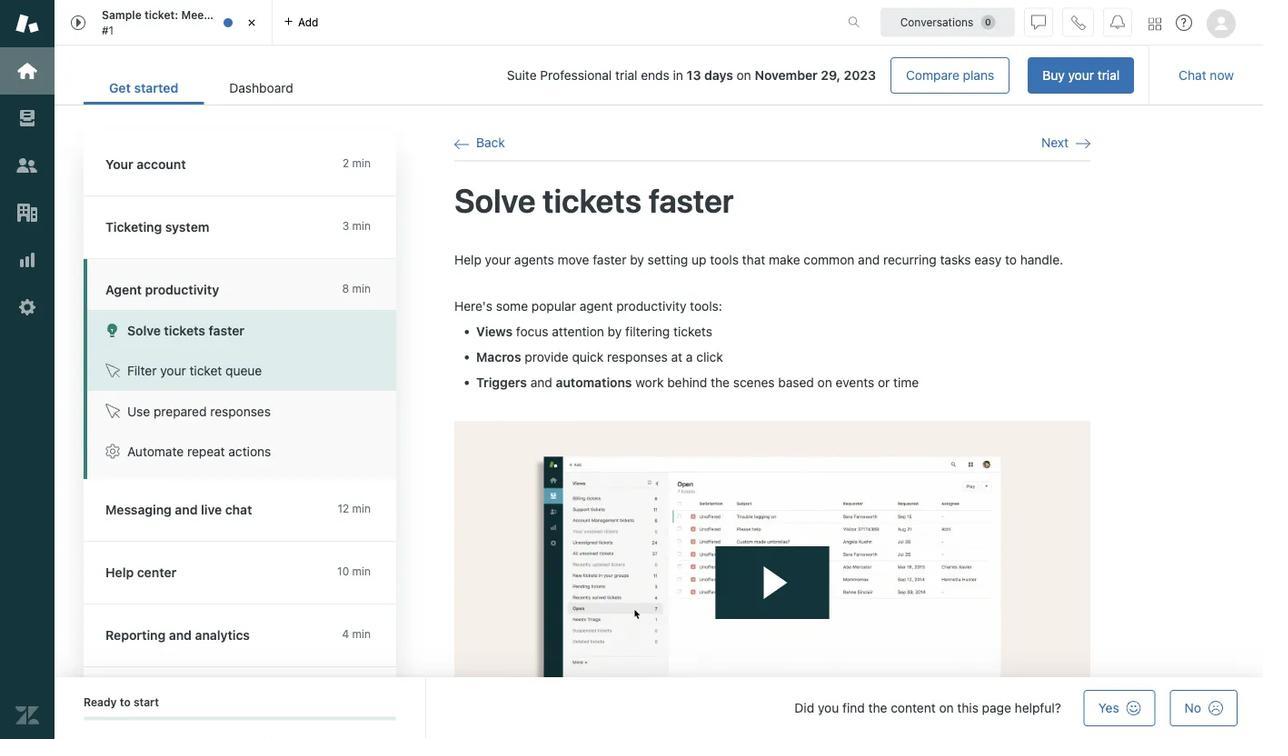 Task type: vqa. For each thing, say whether or not it's contained in the screenshot.
Reporting and analytics heading
yes



Task type: describe. For each thing, give the bounding box(es) containing it.
common
[[804, 252, 855, 267]]

zendesk products image
[[1149, 18, 1162, 30]]

3 min
[[342, 220, 371, 232]]

analytics
[[195, 628, 250, 643]]

8 min
[[342, 282, 371, 295]]

automate repeat actions button
[[87, 431, 396, 472]]

messaging and live chat heading
[[84, 479, 415, 542]]

ticket inside the filter your ticket queue button
[[190, 363, 222, 378]]

ends
[[641, 68, 670, 83]]

attention
[[552, 324, 604, 339]]

chat
[[1179, 68, 1207, 83]]

1 vertical spatial on
[[818, 375, 833, 390]]

min for your account
[[352, 157, 371, 170]]

focus
[[516, 324, 549, 339]]

plans
[[963, 68, 995, 83]]

events
[[836, 375, 875, 390]]

views
[[476, 324, 513, 339]]

no button
[[1171, 690, 1238, 726]]

quick
[[572, 349, 604, 364]]

zendesk support image
[[15, 12, 39, 35]]

triggers
[[476, 375, 527, 390]]

ticketing system
[[105, 220, 209, 235]]

conversations button
[[881, 8, 1016, 37]]

based
[[779, 375, 814, 390]]

click
[[697, 349, 724, 364]]

next button
[[1042, 135, 1091, 151]]

productivity inside agent productivity heading
[[145, 282, 219, 297]]

0 horizontal spatial by
[[608, 324, 622, 339]]

your account heading
[[84, 134, 415, 196]]

no
[[1185, 701, 1202, 716]]

solve tickets faster inside content-title region
[[455, 181, 734, 219]]

customers image
[[15, 154, 39, 177]]

12
[[338, 502, 349, 515]]

3
[[342, 220, 349, 232]]

solve inside content-title region
[[455, 181, 536, 219]]

tab list containing get started
[[84, 71, 319, 105]]

help center heading
[[84, 542, 415, 605]]

4 min
[[342, 628, 371, 641]]

min for help center
[[352, 565, 371, 578]]

1 vertical spatial to
[[120, 696, 131, 709]]

this
[[958, 701, 979, 716]]

center
[[137, 565, 177, 580]]

min for ticketing system
[[352, 220, 371, 232]]

reporting image
[[15, 248, 39, 272]]

buy your trial
[[1043, 68, 1120, 83]]

faster inside button
[[209, 323, 245, 338]]

#1
[[102, 24, 114, 36]]

1 vertical spatial the
[[711, 375, 730, 390]]

up
[[692, 252, 707, 267]]

get help image
[[1176, 15, 1193, 31]]

sample ticket: meet the ticket #1
[[102, 9, 262, 36]]

tickets inside region
[[674, 324, 713, 339]]

did
[[795, 701, 815, 716]]

notifications image
[[1111, 15, 1126, 30]]

region containing help your agents move faster by setting up tools that make common and recurring tasks easy to handle.
[[455, 251, 1091, 739]]

the for did you find the content on this page helpful?
[[869, 701, 888, 716]]

get
[[109, 80, 131, 95]]

use prepared responses button
[[87, 391, 396, 431]]

next
[[1042, 135, 1069, 150]]

tickets inside button
[[164, 323, 205, 338]]

buy
[[1043, 68, 1065, 83]]

tabs tab list
[[55, 0, 829, 45]]

did you find the content on this page helpful?
[[795, 701, 1062, 716]]

tools:
[[690, 299, 723, 314]]

November 29, 2023 text field
[[755, 68, 876, 83]]

or
[[878, 375, 890, 390]]

you
[[818, 701, 839, 716]]

tickets inside content-title region
[[543, 181, 642, 219]]

scenes
[[734, 375, 775, 390]]

footer containing did you find the content on this page helpful?
[[55, 677, 1264, 739]]

views image
[[15, 106, 39, 130]]

zendesk image
[[15, 704, 39, 727]]

automate
[[127, 444, 184, 459]]

use prepared responses
[[127, 404, 271, 419]]

agent
[[105, 282, 142, 297]]

popular
[[532, 299, 576, 314]]

min for reporting and analytics
[[352, 628, 371, 641]]

your for buy
[[1069, 68, 1095, 83]]

yes button
[[1084, 690, 1156, 726]]

0 vertical spatial responses
[[607, 349, 668, 364]]

agent productivity heading
[[84, 259, 415, 310]]

reporting and analytics
[[105, 628, 250, 643]]

account
[[137, 157, 186, 172]]

faster inside region
[[593, 252, 627, 267]]

agents
[[515, 252, 554, 267]]

on inside section
[[737, 68, 752, 83]]

29,
[[821, 68, 841, 83]]

find
[[843, 701, 865, 716]]

chat now button
[[1165, 57, 1249, 94]]

content
[[891, 701, 936, 716]]

and for reporting and analytics
[[169, 628, 192, 643]]

help your agents move faster by setting up tools that make common and recurring tasks easy to handle.
[[455, 252, 1064, 267]]

1 horizontal spatial to
[[1006, 252, 1017, 267]]

system
[[165, 220, 209, 235]]

start
[[134, 696, 159, 709]]

10
[[337, 565, 349, 578]]

main element
[[0, 0, 55, 739]]

triggers and automations work behind the scenes based on events or time
[[476, 375, 919, 390]]

10 min
[[337, 565, 371, 578]]

the for sample ticket: meet the ticket #1
[[211, 9, 229, 21]]

page
[[983, 701, 1012, 716]]

ticketing system heading
[[84, 196, 415, 259]]

repeat
[[187, 444, 225, 459]]

compare plans button
[[891, 57, 1010, 94]]

started
[[134, 80, 178, 95]]

professional
[[540, 68, 612, 83]]

solve inside button
[[127, 323, 161, 338]]

yes
[[1099, 701, 1120, 716]]

compare
[[906, 68, 960, 83]]

responses inside button
[[210, 404, 271, 419]]

solve tickets faster inside button
[[127, 323, 245, 338]]

on inside footer
[[940, 701, 954, 716]]

and for triggers and automations work behind the scenes based on events or time
[[531, 375, 553, 390]]

reporting and analytics heading
[[84, 605, 415, 667]]

suite
[[507, 68, 537, 83]]

content-title region
[[455, 179, 1091, 221]]

min for messaging and live chat
[[352, 502, 371, 515]]

ticketing
[[105, 220, 162, 235]]



Task type: locate. For each thing, give the bounding box(es) containing it.
faster up up
[[649, 181, 734, 219]]

min right 2
[[352, 157, 371, 170]]

the right find at the right bottom of the page
[[869, 701, 888, 716]]

to left start
[[120, 696, 131, 709]]

filtering
[[626, 324, 670, 339]]

setting
[[648, 252, 688, 267]]

video element
[[455, 421, 1091, 739]]

on left this
[[940, 701, 954, 716]]

0 horizontal spatial faster
[[209, 323, 245, 338]]

agent productivity
[[105, 282, 219, 297]]

your for help
[[485, 252, 511, 267]]

at
[[672, 349, 683, 364]]

min right 8
[[352, 282, 371, 295]]

filter your ticket queue button
[[87, 350, 396, 391]]

prepared
[[154, 404, 207, 419]]

by
[[630, 252, 644, 267], [608, 324, 622, 339]]

faster right move
[[593, 252, 627, 267]]

2 horizontal spatial your
[[1069, 68, 1095, 83]]

the
[[211, 9, 229, 21], [711, 375, 730, 390], [869, 701, 888, 716]]

2
[[343, 157, 349, 170]]

1 vertical spatial solve tickets faster
[[127, 323, 245, 338]]

min inside agent productivity heading
[[352, 282, 371, 295]]

ticket:
[[144, 9, 178, 21]]

2 trial from the left
[[616, 68, 638, 83]]

2 horizontal spatial on
[[940, 701, 954, 716]]

ticket left 'queue'
[[190, 363, 222, 378]]

1 horizontal spatial solve
[[455, 181, 536, 219]]

add button
[[273, 0, 330, 45]]

1 vertical spatial productivity
[[617, 299, 687, 314]]

min right 3
[[352, 220, 371, 232]]

0 horizontal spatial tickets
[[164, 323, 205, 338]]

add
[[298, 16, 319, 29]]

here's some popular agent productivity tools:
[[455, 299, 723, 314]]

organizations image
[[15, 201, 39, 225]]

1 horizontal spatial solve tickets faster
[[455, 181, 734, 219]]

filter
[[127, 363, 157, 378]]

the down "click"
[[711, 375, 730, 390]]

1 horizontal spatial productivity
[[617, 299, 687, 314]]

trial for professional
[[616, 68, 638, 83]]

ticket
[[232, 9, 262, 21], [190, 363, 222, 378]]

automate repeat actions
[[127, 444, 271, 459]]

2 min from the top
[[352, 220, 371, 232]]

min inside reporting and analytics heading
[[352, 628, 371, 641]]

min for agent productivity
[[352, 282, 371, 295]]

min right 4
[[352, 628, 371, 641]]

agent
[[580, 299, 613, 314]]

help inside heading
[[105, 565, 134, 580]]

now
[[1211, 68, 1235, 83]]

2 vertical spatial faster
[[209, 323, 245, 338]]

1 vertical spatial by
[[608, 324, 622, 339]]

solve tickets faster
[[455, 181, 734, 219], [127, 323, 245, 338]]

tickets up the filter your ticket queue
[[164, 323, 205, 338]]

your left agents
[[485, 252, 511, 267]]

ready to start
[[84, 696, 159, 709]]

here's
[[455, 299, 493, 314]]

section
[[333, 57, 1135, 94]]

solve
[[455, 181, 536, 219], [127, 323, 161, 338]]

your for filter
[[160, 363, 186, 378]]

help up here's
[[455, 252, 482, 267]]

productivity right agent
[[145, 282, 219, 297]]

help
[[455, 252, 482, 267], [105, 565, 134, 580]]

tab list
[[84, 71, 319, 105]]

responses
[[607, 349, 668, 364], [210, 404, 271, 419]]

0 vertical spatial ticket
[[232, 9, 262, 21]]

8
[[342, 282, 349, 295]]

and for messaging and live chat
[[175, 502, 198, 517]]

on right days
[[737, 68, 752, 83]]

2 vertical spatial your
[[160, 363, 186, 378]]

min inside your account heading
[[352, 157, 371, 170]]

1 horizontal spatial the
[[711, 375, 730, 390]]

0 vertical spatial on
[[737, 68, 752, 83]]

1 trial from the left
[[1098, 68, 1120, 83]]

0 vertical spatial the
[[211, 9, 229, 21]]

1 vertical spatial faster
[[593, 252, 627, 267]]

your inside button
[[1069, 68, 1095, 83]]

13
[[687, 68, 701, 83]]

on
[[737, 68, 752, 83], [818, 375, 833, 390], [940, 701, 954, 716]]

some
[[496, 299, 528, 314]]

responses down the filter your ticket queue button
[[210, 404, 271, 419]]

the right 'meet'
[[211, 9, 229, 21]]

responses down filtering
[[607, 349, 668, 364]]

dashboard tab
[[204, 71, 319, 105]]

0 horizontal spatial help
[[105, 565, 134, 580]]

help for help your agents move faster by setting up tools that make common and recurring tasks easy to handle.
[[455, 252, 482, 267]]

0 horizontal spatial to
[[120, 696, 131, 709]]

0 vertical spatial productivity
[[145, 282, 219, 297]]

and right common
[[858, 252, 880, 267]]

1 horizontal spatial tickets
[[543, 181, 642, 219]]

and
[[858, 252, 880, 267], [531, 375, 553, 390], [175, 502, 198, 517], [169, 628, 192, 643]]

automations
[[556, 375, 632, 390]]

0 vertical spatial your
[[1069, 68, 1095, 83]]

your inside button
[[160, 363, 186, 378]]

ticket right 'meet'
[[232, 9, 262, 21]]

0 horizontal spatial the
[[211, 9, 229, 21]]

faster inside content-title region
[[649, 181, 734, 219]]

4
[[342, 628, 349, 641]]

dashboard
[[229, 80, 293, 95]]

back
[[476, 135, 505, 150]]

filter your ticket queue
[[127, 363, 262, 378]]

on right "based"
[[818, 375, 833, 390]]

faster
[[649, 181, 734, 219], [593, 252, 627, 267], [209, 323, 245, 338]]

ready
[[84, 696, 117, 709]]

0 horizontal spatial solve tickets faster
[[127, 323, 245, 338]]

suite professional trial ends in 13 days on november 29, 2023
[[507, 68, 876, 83]]

compare plans
[[906, 68, 995, 83]]

your right the filter
[[160, 363, 186, 378]]

solve tickets faster up the filter your ticket queue
[[127, 323, 245, 338]]

and left "analytics"
[[169, 628, 192, 643]]

in
[[673, 68, 684, 83]]

get started image
[[15, 59, 39, 83]]

trial left ends
[[616, 68, 638, 83]]

queue
[[226, 363, 262, 378]]

min inside help center heading
[[352, 565, 371, 578]]

0 horizontal spatial responses
[[210, 404, 271, 419]]

12 min
[[338, 502, 371, 515]]

1 vertical spatial responses
[[210, 404, 271, 419]]

3 min from the top
[[352, 282, 371, 295]]

tickets up move
[[543, 181, 642, 219]]

tasks
[[941, 252, 971, 267]]

a
[[686, 349, 693, 364]]

min inside ticketing system 'heading'
[[352, 220, 371, 232]]

1 horizontal spatial responses
[[607, 349, 668, 364]]

0 horizontal spatial productivity
[[145, 282, 219, 297]]

productivity up filtering
[[617, 299, 687, 314]]

messaging and live chat
[[105, 502, 252, 517]]

helpful?
[[1015, 701, 1062, 716]]

video thumbnail image
[[455, 421, 1091, 739], [455, 421, 1091, 739]]

min right "12" at the left bottom
[[352, 502, 371, 515]]

meet
[[181, 9, 208, 21]]

provide
[[525, 349, 569, 364]]

2 vertical spatial on
[[940, 701, 954, 716]]

ticket inside sample ticket: meet the ticket #1
[[232, 9, 262, 21]]

the inside sample ticket: meet the ticket #1
[[211, 9, 229, 21]]

trial for your
[[1098, 68, 1120, 83]]

buy your trial button
[[1028, 57, 1135, 94]]

2023
[[844, 68, 876, 83]]

0 vertical spatial help
[[455, 252, 482, 267]]

0 horizontal spatial your
[[160, 363, 186, 378]]

0 vertical spatial faster
[[649, 181, 734, 219]]

messaging
[[105, 502, 172, 517]]

footer
[[55, 677, 1264, 739]]

back button
[[455, 135, 505, 151]]

1 vertical spatial solve
[[127, 323, 161, 338]]

and left live
[[175, 502, 198, 517]]

trial
[[1098, 68, 1120, 83], [616, 68, 638, 83]]

region
[[455, 251, 1091, 739]]

1 vertical spatial help
[[105, 565, 134, 580]]

1 horizontal spatial faster
[[593, 252, 627, 267]]

2 horizontal spatial the
[[869, 701, 888, 716]]

2 horizontal spatial faster
[[649, 181, 734, 219]]

button displays agent's chat status as invisible. image
[[1032, 15, 1046, 30]]

and down provide
[[531, 375, 553, 390]]

time
[[894, 375, 919, 390]]

chat
[[225, 502, 252, 517]]

close image
[[243, 14, 261, 32]]

macros provide quick responses at a click
[[476, 349, 724, 364]]

trial down notifications image
[[1098, 68, 1120, 83]]

work
[[636, 375, 664, 390]]

productivity
[[145, 282, 219, 297], [617, 299, 687, 314]]

0 horizontal spatial trial
[[616, 68, 638, 83]]

1 min from the top
[[352, 157, 371, 170]]

faster up the filter your ticket queue button
[[209, 323, 245, 338]]

solve up the filter
[[127, 323, 161, 338]]

0 horizontal spatial ticket
[[190, 363, 222, 378]]

1 horizontal spatial your
[[485, 252, 511, 267]]

sample
[[102, 9, 142, 21]]

your right buy
[[1069, 68, 1095, 83]]

your account
[[105, 157, 186, 172]]

admin image
[[15, 295, 39, 319]]

1 horizontal spatial trial
[[1098, 68, 1120, 83]]

4 min from the top
[[352, 502, 371, 515]]

solve down back
[[455, 181, 536, 219]]

macros
[[476, 349, 522, 364]]

reporting
[[105, 628, 166, 643]]

solve tickets faster up move
[[455, 181, 734, 219]]

section containing compare plans
[[333, 57, 1135, 94]]

tab containing sample ticket: meet the ticket
[[55, 0, 273, 45]]

5 min from the top
[[352, 565, 371, 578]]

1 horizontal spatial help
[[455, 252, 482, 267]]

november
[[755, 68, 818, 83]]

tab
[[55, 0, 273, 45]]

1 vertical spatial ticket
[[190, 363, 222, 378]]

actions
[[229, 444, 271, 459]]

min right 10
[[352, 565, 371, 578]]

1 horizontal spatial by
[[630, 252, 644, 267]]

6 min from the top
[[352, 628, 371, 641]]

by up macros provide quick responses at a click
[[608, 324, 622, 339]]

progress-bar progress bar
[[84, 717, 396, 720]]

1 horizontal spatial on
[[818, 375, 833, 390]]

by left setting
[[630, 252, 644, 267]]

0 horizontal spatial solve
[[127, 323, 161, 338]]

chat now
[[1179, 68, 1235, 83]]

easy
[[975, 252, 1002, 267]]

0 horizontal spatial on
[[737, 68, 752, 83]]

days
[[705, 68, 734, 83]]

0 vertical spatial solve tickets faster
[[455, 181, 734, 219]]

help left center
[[105, 565, 134, 580]]

2 horizontal spatial tickets
[[674, 324, 713, 339]]

0 vertical spatial to
[[1006, 252, 1017, 267]]

2 vertical spatial the
[[869, 701, 888, 716]]

help for help center
[[105, 565, 134, 580]]

to
[[1006, 252, 1017, 267], [120, 696, 131, 709]]

1 vertical spatial your
[[485, 252, 511, 267]]

to right easy
[[1006, 252, 1017, 267]]

tickets up a
[[674, 324, 713, 339]]

your inside region
[[485, 252, 511, 267]]

trial inside button
[[1098, 68, 1120, 83]]

1 horizontal spatial ticket
[[232, 9, 262, 21]]

get started
[[109, 80, 178, 95]]

live
[[201, 502, 222, 517]]

min inside messaging and live chat heading
[[352, 502, 371, 515]]

2 min
[[343, 157, 371, 170]]

0 vertical spatial solve
[[455, 181, 536, 219]]

0 vertical spatial by
[[630, 252, 644, 267]]

tickets
[[543, 181, 642, 219], [164, 323, 205, 338], [674, 324, 713, 339]]

handle.
[[1021, 252, 1064, 267]]



